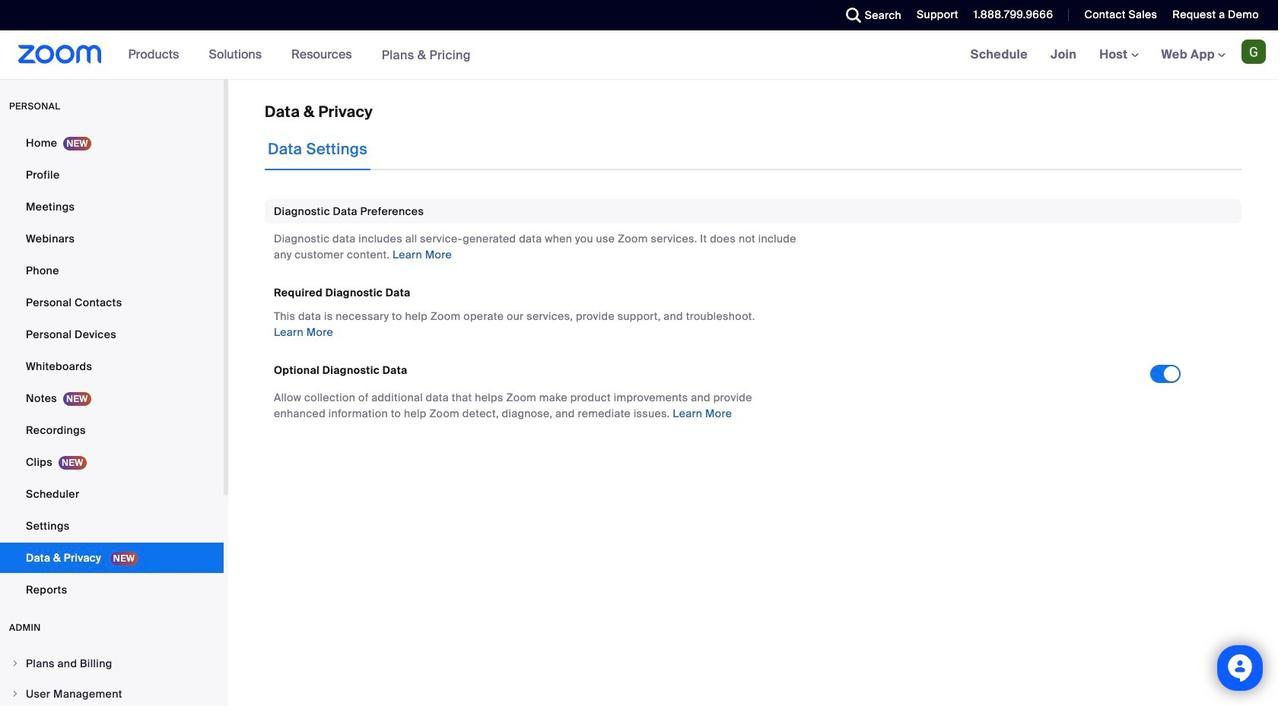Task type: describe. For each thing, give the bounding box(es) containing it.
zoom logo image
[[18, 45, 102, 64]]

personal menu menu
[[0, 128, 224, 607]]



Task type: locate. For each thing, give the bounding box(es) containing it.
1 vertical spatial right image
[[11, 690, 20, 699]]

0 vertical spatial menu item
[[0, 650, 224, 679]]

1 right image from the top
[[11, 660, 20, 669]]

admin menu menu
[[0, 650, 224, 707]]

menu item
[[0, 650, 224, 679], [0, 680, 224, 707]]

2 right image from the top
[[11, 690, 20, 699]]

product information navigation
[[117, 30, 482, 80]]

1 menu item from the top
[[0, 650, 224, 679]]

banner
[[0, 30, 1278, 80]]

right image
[[11, 660, 20, 669], [11, 690, 20, 699]]

0 vertical spatial right image
[[11, 660, 20, 669]]

profile picture image
[[1242, 40, 1266, 64]]

right image for first menu item
[[11, 660, 20, 669]]

tab
[[265, 128, 371, 170]]

1 vertical spatial menu item
[[0, 680, 224, 707]]

2 menu item from the top
[[0, 680, 224, 707]]

meetings navigation
[[959, 30, 1278, 80]]

right image for 1st menu item from the bottom of the admin menu menu
[[11, 690, 20, 699]]



Task type: vqa. For each thing, say whether or not it's contained in the screenshot.
Clips link
no



